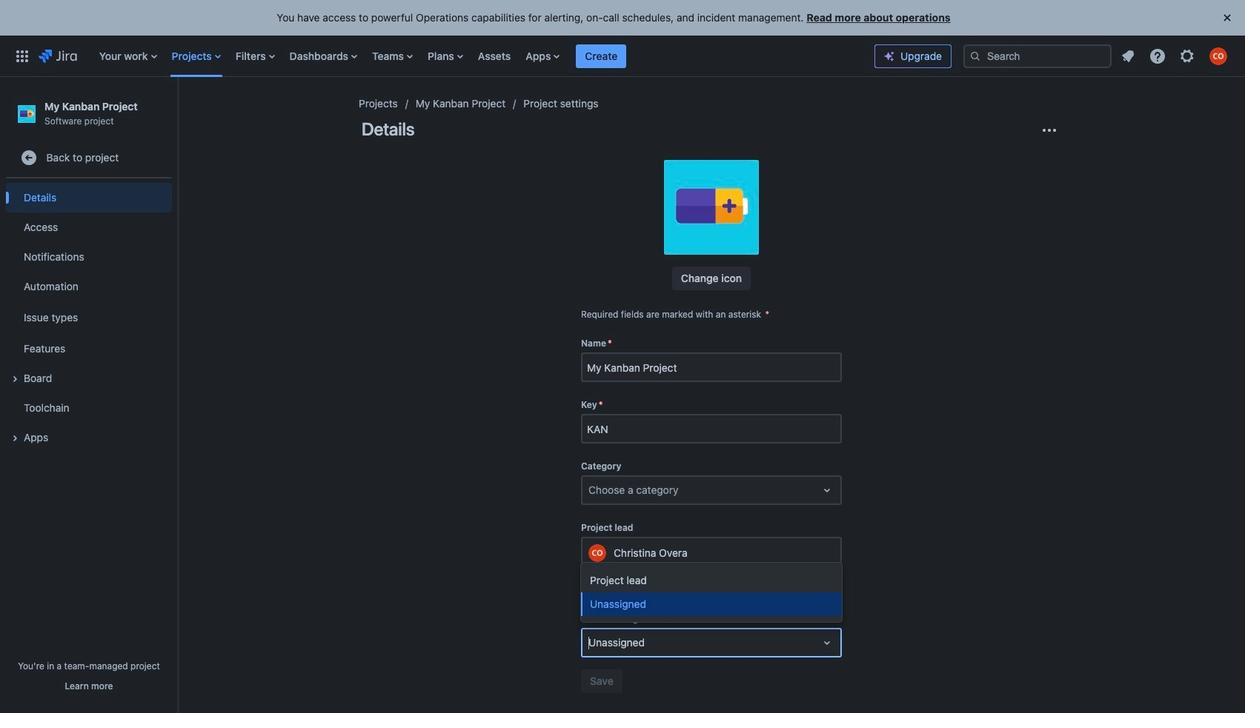 Task type: describe. For each thing, give the bounding box(es) containing it.
more image
[[1041, 122, 1058, 139]]

0 horizontal spatial list
[[92, 35, 875, 77]]

settings image
[[1178, 47, 1196, 65]]

expand image
[[6, 430, 24, 448]]

help image
[[1149, 47, 1167, 65]]

Search field
[[963, 44, 1112, 68]]

open image
[[818, 482, 836, 500]]

notifications image
[[1119, 47, 1137, 65]]

appswitcher icon image
[[13, 47, 31, 65]]



Task type: vqa. For each thing, say whether or not it's contained in the screenshot.
Confluence "image"
no



Task type: locate. For each thing, give the bounding box(es) containing it.
group
[[6, 179, 172, 457]]

None text field
[[588, 483, 591, 498]]

group inside sidebar element
[[6, 179, 172, 457]]

expand image
[[6, 371, 24, 388]]

banner
[[0, 35, 1245, 77]]

your profile and settings image
[[1210, 47, 1227, 65]]

sidebar navigation image
[[162, 95, 194, 125]]

open image
[[818, 634, 836, 652]]

sidebar element
[[0, 77, 178, 714]]

list
[[92, 35, 875, 77], [1115, 43, 1236, 69]]

None text field
[[588, 636, 591, 651]]

1 horizontal spatial list
[[1115, 43, 1236, 69]]

project avatar image
[[664, 160, 759, 255]]

dismiss image
[[1218, 9, 1236, 27]]

None search field
[[963, 44, 1112, 68]]

jira image
[[39, 47, 77, 65], [39, 47, 77, 65]]

primary element
[[9, 35, 875, 77]]

search image
[[969, 50, 981, 62]]

None field
[[583, 354, 840, 381], [583, 416, 840, 443], [583, 354, 840, 381], [583, 416, 840, 443]]

list item
[[576, 35, 627, 77]]



